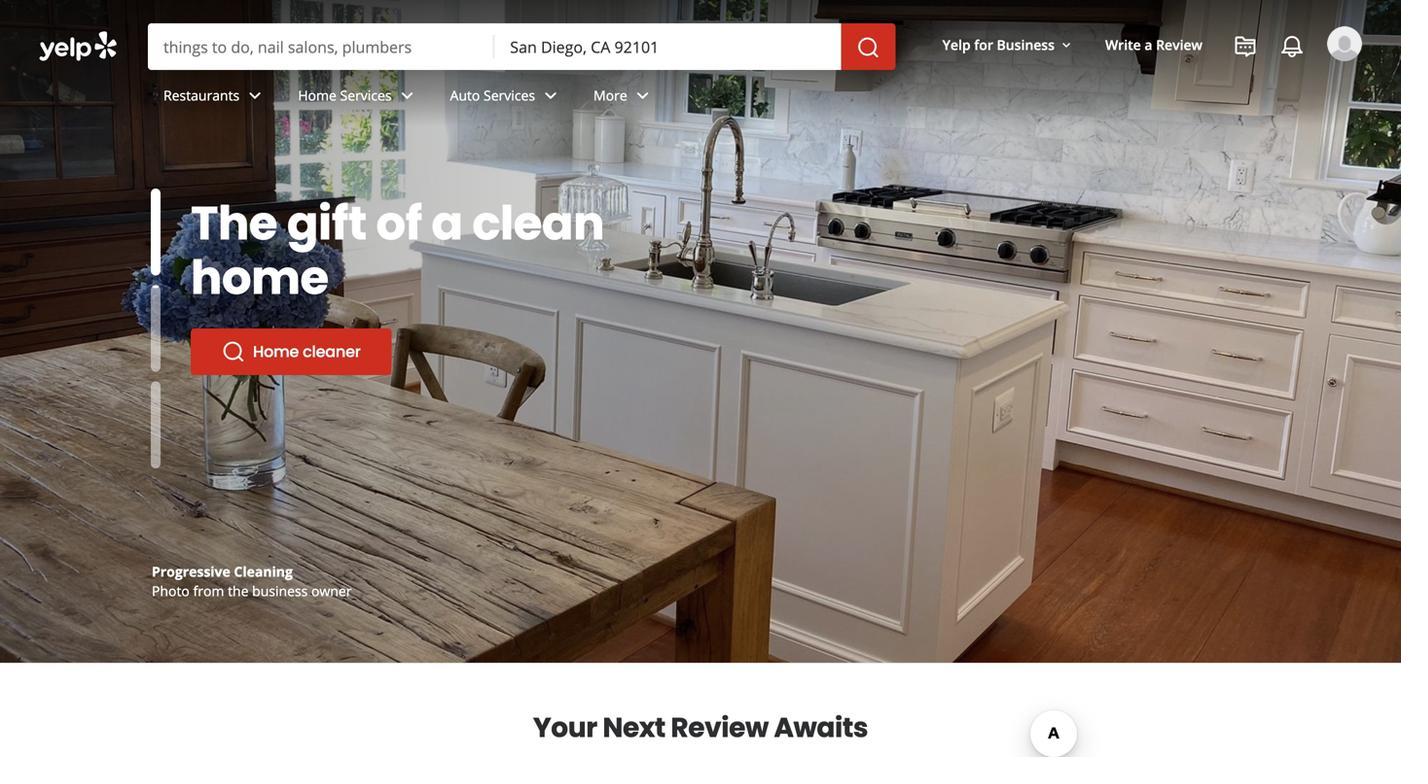 Task type: vqa. For each thing, say whether or not it's contained in the screenshot.
More 24 chevron down v2 image
yes



Task type: locate. For each thing, give the bounding box(es) containing it.
1 services from the left
[[340, 86, 392, 105]]

services
[[340, 86, 392, 105], [484, 86, 535, 105]]

more link
[[578, 70, 670, 126]]

things to do, nail salons, plumbers text field
[[148, 23, 495, 70]]

home down "things to do, nail salons, plumbers" field
[[298, 86, 337, 105]]

0 vertical spatial home
[[298, 86, 337, 105]]

yelp
[[942, 35, 971, 54]]

up
[[349, 191, 412, 256]]

review right next
[[671, 709, 768, 748]]

0 horizontal spatial services
[[340, 86, 392, 105]]

none field up more
[[495, 23, 841, 70]]

lock it up this winter
[[191, 191, 510, 311]]

a right write
[[1145, 35, 1152, 54]]

the
[[228, 582, 249, 601], [228, 582, 249, 601]]

1 vertical spatial a
[[431, 191, 463, 256]]

security
[[283, 563, 339, 581]]

24 chevron down v2 image right more
[[631, 84, 655, 107]]

business categories element
[[148, 70, 1362, 126]]

this
[[421, 191, 510, 256]]

24 chevron down v2 image inside restaurants link
[[243, 84, 267, 107]]

2 none field from the left
[[495, 23, 841, 70]]

gift
[[287, 191, 367, 256]]

services right auto
[[484, 86, 535, 105]]

owner
[[311, 582, 352, 601], [311, 582, 352, 601]]

2 horizontal spatial 24 chevron down v2 image
[[631, 84, 655, 107]]

from
[[193, 582, 224, 601], [193, 582, 224, 601]]

none field up home services
[[148, 23, 495, 70]]

24 chevron down v2 image right restaurants
[[243, 84, 267, 107]]

more
[[594, 86, 627, 105]]

business
[[252, 582, 308, 601], [252, 582, 308, 601]]

owner inside progressive cleaning photo from the business owner
[[311, 582, 352, 601]]

0 horizontal spatial 24 chevron down v2 image
[[243, 84, 267, 107]]

None field
[[148, 23, 495, 70], [495, 23, 841, 70]]

cleaning
[[234, 563, 293, 581]]

business inside the christopher dayan security photo from the business owner
[[252, 582, 308, 601]]

photo inside the christopher dayan security photo from the business owner
[[152, 582, 190, 601]]

of
[[376, 191, 422, 256]]

christopher dayan security link
[[152, 563, 339, 581]]

write a review
[[1105, 35, 1203, 54]]

your
[[533, 709, 597, 748]]

None search field
[[0, 0, 1401, 144], [148, 23, 896, 70], [0, 0, 1401, 144], [148, 23, 896, 70]]

photo
[[152, 582, 190, 601], [152, 582, 190, 601]]

2 24 chevron down v2 image from the left
[[539, 84, 562, 107]]

for
[[974, 35, 993, 54]]

24 chevron down v2 image right auto services
[[539, 84, 562, 107]]

christopher
[[152, 563, 233, 581]]

0 horizontal spatial review
[[671, 709, 768, 748]]

2 services from the left
[[484, 86, 535, 105]]

24 chevron down v2 image inside auto services link
[[539, 84, 562, 107]]

review inside user actions element
[[1156, 35, 1203, 54]]

1 horizontal spatial a
[[1145, 35, 1152, 54]]

notifications image
[[1280, 35, 1304, 58]]

the inside progressive cleaning photo from the business owner
[[228, 582, 249, 601]]

home
[[298, 86, 337, 105], [253, 341, 299, 363]]

24 search v2 image
[[222, 341, 245, 364], [222, 341, 245, 364]]

search image
[[857, 36, 880, 59]]

business inside progressive cleaning photo from the business owner
[[252, 582, 308, 601]]

services for auto services
[[484, 86, 535, 105]]

1 horizontal spatial 24 chevron down v2 image
[[539, 84, 562, 107]]

locksmiths
[[253, 341, 339, 363]]

yelp for business
[[942, 35, 1055, 54]]

1 horizontal spatial review
[[1156, 35, 1203, 54]]

from inside progressive cleaning photo from the business owner
[[193, 582, 224, 601]]

locksmiths link
[[191, 329, 370, 376]]

24 chevron down v2 image
[[396, 84, 419, 107]]

home inside business categories element
[[298, 86, 337, 105]]

0 vertical spatial review
[[1156, 35, 1203, 54]]

1 none field from the left
[[148, 23, 495, 70]]

a right of
[[431, 191, 463, 256]]

24 search v2 image for the gift of a clean home
[[222, 341, 245, 364]]

24 chevron down v2 image inside the more link
[[631, 84, 655, 107]]

24 search v2 image for lock it up this winter
[[222, 341, 245, 364]]

the gift of a clean home
[[191, 191, 604, 311]]

a
[[1145, 35, 1152, 54], [431, 191, 463, 256]]

0 horizontal spatial a
[[431, 191, 463, 256]]

home cleaner link
[[191, 329, 392, 376]]

1 vertical spatial review
[[671, 709, 768, 748]]

24 search v2 image inside locksmiths link
[[222, 341, 245, 364]]

auto services
[[450, 86, 535, 105]]

projects image
[[1234, 35, 1257, 58]]

review right write
[[1156, 35, 1203, 54]]

3 24 chevron down v2 image from the left
[[631, 84, 655, 107]]

1 24 chevron down v2 image from the left
[[243, 84, 267, 107]]

24 search v2 image inside home cleaner link
[[222, 341, 245, 364]]

services left 24 chevron down v2 icon
[[340, 86, 392, 105]]

a inside write a review link
[[1145, 35, 1152, 54]]

home left cleaner
[[253, 341, 299, 363]]

yelp for business button
[[935, 27, 1082, 62]]

0 vertical spatial a
[[1145, 35, 1152, 54]]

24 chevron down v2 image
[[243, 84, 267, 107], [539, 84, 562, 107], [631, 84, 655, 107]]

1 horizontal spatial services
[[484, 86, 535, 105]]

review
[[1156, 35, 1203, 54], [671, 709, 768, 748]]

business
[[997, 35, 1055, 54]]

awaits
[[774, 709, 868, 748]]

review for next
[[671, 709, 768, 748]]

1 vertical spatial home
[[253, 341, 299, 363]]



Task type: describe. For each thing, give the bounding box(es) containing it.
explore banner section banner
[[0, 0, 1401, 664]]

none field address, neighborhood, city, state or zip
[[495, 23, 841, 70]]

progressive cleaning photo from the business owner
[[152, 563, 352, 601]]

dayan
[[236, 563, 279, 581]]

home services
[[298, 86, 392, 105]]

winter
[[191, 245, 342, 311]]

progressive cleaning link
[[152, 563, 293, 581]]

select slide image
[[151, 189, 161, 276]]

write
[[1105, 35, 1141, 54]]

cleaner
[[303, 341, 361, 363]]

your next review awaits
[[533, 709, 868, 748]]

16 chevron down v2 image
[[1059, 38, 1074, 53]]

auto services link
[[434, 70, 578, 126]]

24 chevron down v2 image for auto services
[[539, 84, 562, 107]]

none field "things to do, nail salons, plumbers"
[[148, 23, 495, 70]]

restaurants link
[[148, 70, 282, 126]]

lock
[[191, 191, 298, 256]]

next
[[603, 709, 665, 748]]

christopher dayan security photo from the business owner
[[152, 563, 352, 601]]

user actions element
[[927, 24, 1389, 144]]

home for home services
[[298, 86, 337, 105]]

a inside the gift of a clean home
[[431, 191, 463, 256]]

auto
[[450, 86, 480, 105]]

home services link
[[282, 70, 434, 126]]

home cleaner
[[253, 341, 361, 363]]

home for home cleaner
[[253, 341, 299, 363]]

the
[[191, 191, 277, 256]]

photo inside progressive cleaning photo from the business owner
[[152, 582, 190, 601]]

24 chevron down v2 image for more
[[631, 84, 655, 107]]

from inside the christopher dayan security photo from the business owner
[[193, 582, 224, 601]]

the inside the christopher dayan security photo from the business owner
[[228, 582, 249, 601]]

owner inside the christopher dayan security photo from the business owner
[[311, 582, 352, 601]]

progressive
[[152, 563, 230, 581]]

review for a
[[1156, 35, 1203, 54]]

services for home services
[[340, 86, 392, 105]]

apple l. image
[[1327, 26, 1362, 61]]

24 chevron down v2 image for restaurants
[[243, 84, 267, 107]]

clean
[[472, 191, 604, 256]]

write a review link
[[1097, 27, 1210, 62]]

home
[[191, 245, 329, 311]]

address, neighborhood, city, state or zip text field
[[495, 23, 841, 70]]

restaurants
[[163, 86, 240, 105]]

it
[[308, 191, 340, 256]]



